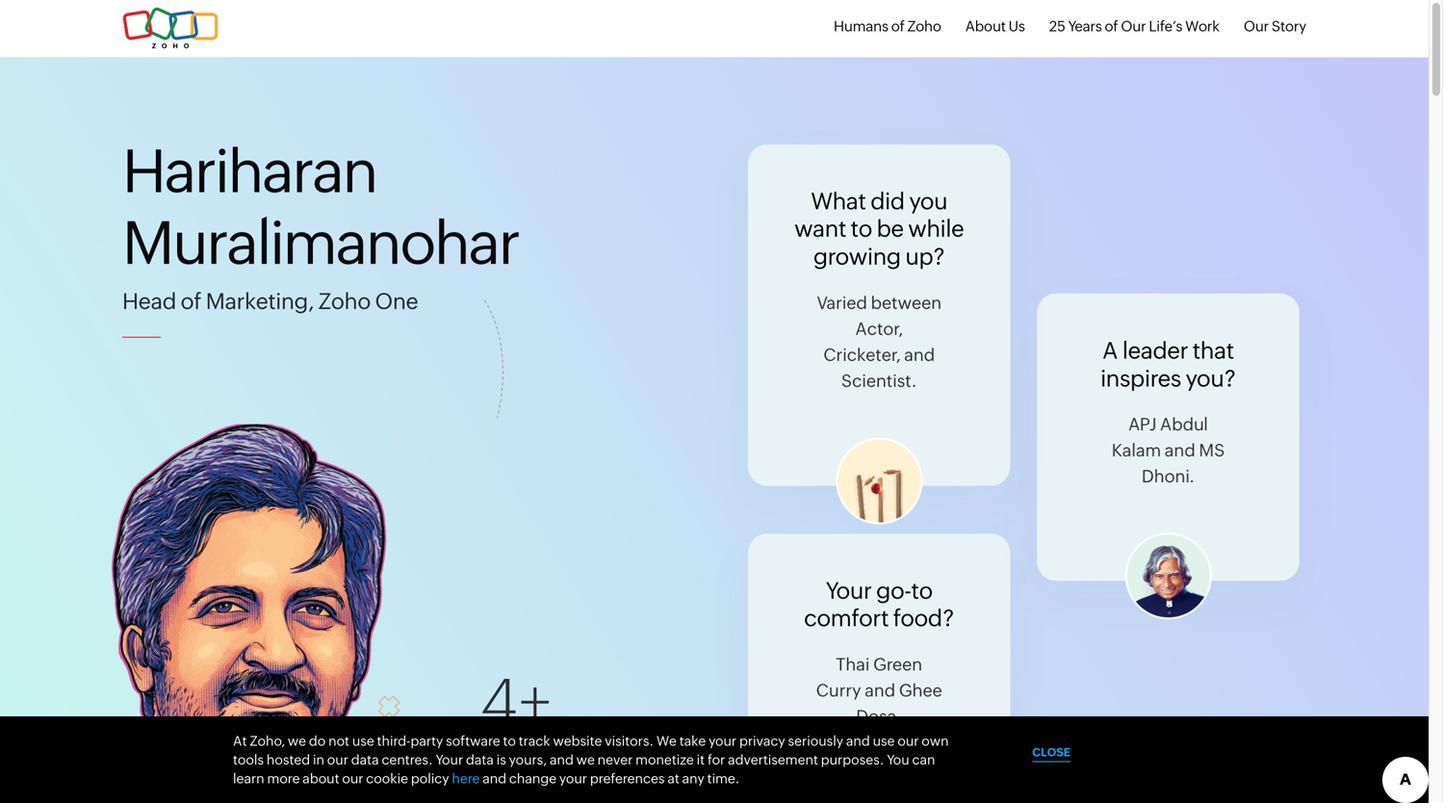 Task type: vqa. For each thing, say whether or not it's contained in the screenshot.
Hariharan Muralimanohar image
yes



Task type: locate. For each thing, give the bounding box(es) containing it.
purposes.
[[821, 752, 885, 768]]

our left life's
[[1122, 18, 1147, 35]]

data up cookie
[[351, 752, 379, 768]]

0 horizontal spatial data
[[351, 752, 379, 768]]

0 vertical spatial we
[[288, 733, 306, 749]]

for
[[708, 752, 726, 768]]

take
[[680, 733, 706, 749]]

we left do
[[288, 733, 306, 749]]

story
[[1272, 18, 1307, 35]]

apj abdul kalam and ms dhoni.
[[1116, 414, 1230, 486]]

zoho left about
[[908, 18, 942, 35]]

your up for
[[709, 733, 737, 749]]

0 horizontal spatial years
[[408, 743, 456, 766]]

1 vertical spatial your
[[436, 752, 463, 768]]

and inside varied between actor, cricketer, and scientist.
[[905, 343, 935, 363]]

zoho inside '4 + years with zoho'
[[504, 743, 552, 766]]

2 horizontal spatial to
[[912, 580, 933, 607]]

0 horizontal spatial use
[[352, 733, 374, 749]]

1 horizontal spatial our
[[1244, 18, 1270, 35]]

and down abdul
[[1169, 440, 1200, 460]]

to
[[851, 213, 873, 240], [912, 580, 933, 607], [503, 733, 516, 749]]

our right about
[[342, 771, 364, 786]]

1 use from the left
[[352, 733, 374, 749]]

years
[[1069, 18, 1103, 35], [408, 743, 456, 766]]

years up policy
[[408, 743, 456, 766]]

muralimanohar
[[122, 208, 519, 277]]

about
[[966, 18, 1006, 35]]

2 use from the left
[[873, 733, 895, 749]]

1 vertical spatial your
[[560, 771, 588, 786]]

our left story
[[1244, 18, 1270, 35]]

zoho up change
[[504, 743, 552, 766]]

of right the humans at the top right of the page
[[892, 18, 905, 35]]

your go-to comfort food?
[[804, 580, 955, 635]]

to up the 'growing'
[[851, 213, 873, 240]]

actor,
[[856, 317, 904, 337]]

your up comfort in the right bottom of the page
[[826, 580, 872, 607]]

1 vertical spatial years
[[408, 743, 456, 766]]

cricketer,
[[824, 343, 901, 363]]

1 horizontal spatial data
[[466, 752, 494, 768]]

close
[[1033, 746, 1071, 759]]

use down dosa. at bottom
[[873, 733, 895, 749]]

we down website
[[577, 752, 595, 768]]

can
[[913, 752, 936, 768]]

0 vertical spatial to
[[851, 213, 873, 240]]

0 horizontal spatial zoho
[[318, 287, 371, 313]]

kalam
[[1116, 440, 1166, 460]]

your
[[826, 580, 872, 607], [436, 752, 463, 768]]

1 data from the left
[[351, 752, 379, 768]]

privacy
[[740, 733, 786, 749]]

work
[[1186, 18, 1220, 35]]

1 horizontal spatial use
[[873, 733, 895, 749]]

our up you
[[898, 733, 919, 749]]

monetize
[[636, 752, 694, 768]]

humans
[[834, 18, 889, 35]]

comfort
[[804, 608, 889, 635]]

leader
[[1127, 336, 1193, 363]]

to up food?
[[912, 580, 933, 607]]

0 horizontal spatial your
[[436, 752, 463, 768]]

0 horizontal spatial your
[[560, 771, 588, 786]]

1 horizontal spatial your
[[826, 580, 872, 607]]

to inside at zoho, we do not use third-party software to track website visitors. we take your privacy seriously and use our own tools hosted in our data centres. your data is yours, and we never monetize it for advertisement purposes. you can learn more about our cookie policy
[[503, 733, 516, 749]]

0 vertical spatial your
[[826, 580, 872, 607]]

our
[[1122, 18, 1147, 35], [1244, 18, 1270, 35]]

you
[[887, 752, 910, 768]]

data
[[351, 752, 379, 768], [466, 752, 494, 768]]

1 horizontal spatial years
[[1069, 18, 1103, 35]]

1 vertical spatial to
[[912, 580, 933, 607]]

of for humans of zoho
[[892, 18, 905, 35]]

use right not
[[352, 733, 374, 749]]

hariharan
[[122, 137, 377, 205]]

of left life's
[[1105, 18, 1119, 35]]

dhoni.
[[1146, 466, 1200, 486]]

while
[[909, 213, 965, 240]]

4 + years with zoho
[[408, 666, 552, 766]]

1 vertical spatial we
[[577, 752, 595, 768]]

1 vertical spatial zoho
[[318, 287, 371, 313]]

to inside the what did you want to be while growing up?
[[851, 213, 873, 240]]

0 horizontal spatial of
[[181, 287, 202, 313]]

and
[[905, 343, 935, 363], [1169, 440, 1200, 460], [865, 684, 896, 704], [847, 733, 871, 749], [550, 752, 574, 768], [483, 771, 507, 786]]

visitors.
[[605, 733, 654, 749]]

one
[[375, 287, 418, 313]]

hariharan muralimanohar
[[122, 137, 519, 277]]

0 horizontal spatial to
[[503, 733, 516, 749]]

marketing,
[[206, 287, 314, 313]]

dosa.
[[857, 710, 903, 730]]

data down software
[[466, 752, 494, 768]]

your down website
[[560, 771, 588, 786]]

to up is
[[503, 733, 516, 749]]

a leader that inspires you?
[[1105, 336, 1241, 391]]

1 horizontal spatial we
[[577, 752, 595, 768]]

1 horizontal spatial zoho
[[504, 743, 552, 766]]

thai green curry and ghee dosa.
[[817, 658, 943, 730]]

zoho
[[908, 18, 942, 35], [318, 287, 371, 313], [504, 743, 552, 766]]

of
[[892, 18, 905, 35], [1105, 18, 1119, 35], [181, 287, 202, 313]]

our
[[898, 733, 919, 749], [327, 752, 349, 768], [342, 771, 364, 786]]

and up scientist.
[[905, 343, 935, 363]]

0 horizontal spatial we
[[288, 733, 306, 749]]

and up dosa. at bottom
[[865, 684, 896, 704]]

1 horizontal spatial of
[[892, 18, 905, 35]]

and inside the thai green curry and ghee dosa.
[[865, 684, 896, 704]]

zoho left "one"
[[318, 287, 371, 313]]

1 horizontal spatial to
[[851, 213, 873, 240]]

it
[[697, 752, 705, 768]]

a
[[1107, 336, 1123, 363]]

0 vertical spatial zoho
[[908, 18, 942, 35]]

0 vertical spatial your
[[709, 733, 737, 749]]

we
[[657, 733, 677, 749]]

use
[[352, 733, 374, 749], [873, 733, 895, 749]]

life's
[[1149, 18, 1183, 35]]

years right 25
[[1069, 18, 1103, 35]]

about
[[303, 771, 340, 786]]

0 vertical spatial our
[[898, 733, 919, 749]]

your up here
[[436, 752, 463, 768]]

+
[[519, 666, 552, 738]]

yours,
[[509, 752, 547, 768]]

our story link
[[1244, 18, 1307, 35]]

2 vertical spatial to
[[503, 733, 516, 749]]

food?
[[894, 608, 955, 635]]

track
[[519, 733, 551, 749]]

any
[[683, 771, 705, 786]]

and up purposes.
[[847, 733, 871, 749]]

2 vertical spatial zoho
[[504, 743, 552, 766]]

did
[[871, 185, 905, 212]]

of right 'head'
[[181, 287, 202, 313]]

in
[[313, 752, 325, 768]]

do
[[309, 733, 326, 749]]

and down is
[[483, 771, 507, 786]]

0 horizontal spatial our
[[1122, 18, 1147, 35]]

website
[[553, 733, 602, 749]]

cookie
[[366, 771, 408, 786]]

2 horizontal spatial zoho
[[908, 18, 942, 35]]

1 horizontal spatial your
[[709, 733, 737, 749]]

scientist.
[[842, 369, 918, 389]]

to inside your go-to comfort food?
[[912, 580, 933, 607]]

our down not
[[327, 752, 349, 768]]



Task type: describe. For each thing, give the bounding box(es) containing it.
policy
[[411, 771, 449, 786]]

years inside '4 + years with zoho'
[[408, 743, 456, 766]]

of for head of marketing, zoho one
[[181, 287, 202, 313]]

about us link
[[966, 18, 1026, 35]]

not
[[329, 733, 350, 749]]

learn
[[233, 771, 265, 786]]

software
[[446, 733, 501, 749]]

hosted
[[267, 752, 310, 768]]

here and change your preferences at any time.
[[452, 771, 740, 786]]

ms
[[1204, 440, 1230, 460]]

between
[[871, 291, 942, 311]]

abdul
[[1165, 414, 1213, 434]]

here link
[[452, 771, 480, 786]]

25 years of our life's work
[[1050, 18, 1220, 35]]

varied
[[817, 291, 868, 311]]

1 vertical spatial our
[[327, 752, 349, 768]]

your inside your go-to comfort food?
[[826, 580, 872, 607]]

and down website
[[550, 752, 574, 768]]

time.
[[708, 771, 740, 786]]

be
[[877, 213, 904, 240]]

green
[[874, 658, 923, 678]]

third-
[[377, 733, 411, 749]]

25
[[1050, 18, 1066, 35]]

want
[[795, 213, 847, 240]]

own
[[922, 733, 949, 749]]

is
[[497, 752, 507, 768]]

with
[[460, 743, 500, 766]]

2 our from the left
[[1244, 18, 1270, 35]]

curry
[[817, 684, 862, 704]]

growing image
[[1132, 534, 1214, 617]]

varied between actor, cricketer, and scientist.
[[817, 291, 942, 389]]

party
[[411, 733, 443, 749]]

and inside apj abdul kalam and ms dhoni.
[[1169, 440, 1200, 460]]

never
[[598, 752, 633, 768]]

2 horizontal spatial of
[[1105, 18, 1119, 35]]

you
[[910, 185, 948, 212]]

our story
[[1244, 18, 1307, 35]]

seriously
[[788, 733, 844, 749]]

head of marketing, zoho one
[[122, 287, 418, 313]]

advertisement
[[728, 752, 819, 768]]

your inside at zoho, we do not use third-party software to track website visitors. we take your privacy seriously and use our own tools hosted in our data centres. your data is yours, and we never monetize it for advertisement purposes. you can learn more about our cookie policy
[[709, 733, 737, 749]]

you?
[[1190, 364, 1241, 391]]

that
[[1197, 336, 1239, 363]]

at zoho, we do not use third-party software to track website visitors. we take your privacy seriously and use our own tools hosted in our data centres. your data is yours, and we never monetize it for advertisement purposes. you can learn more about our cookie policy
[[233, 733, 949, 786]]

zoho,
[[250, 733, 285, 749]]

about us
[[966, 18, 1026, 35]]

go-
[[877, 580, 912, 607]]

head
[[122, 287, 176, 313]]

your inside at zoho, we do not use third-party software to track website visitors. we take your privacy seriously and use our own tools hosted in our data centres. your data is yours, and we never monetize it for advertisement purposes. you can learn more about our cookie policy
[[436, 752, 463, 768]]

inspire image
[[838, 437, 921, 520]]

humans of zoho link
[[834, 18, 942, 35]]

what
[[811, 185, 867, 212]]

at
[[668, 771, 680, 786]]

what did you want to be while growing up?
[[795, 185, 965, 268]]

apj
[[1133, 414, 1161, 434]]

inspires
[[1105, 364, 1186, 391]]

2 data from the left
[[466, 752, 494, 768]]

centres.
[[382, 752, 433, 768]]

us
[[1009, 18, 1026, 35]]

2 vertical spatial our
[[342, 771, 364, 786]]

tools
[[233, 752, 264, 768]]

humans of zoho
[[834, 18, 942, 35]]

1 our from the left
[[1122, 18, 1147, 35]]

0 vertical spatial years
[[1069, 18, 1103, 35]]

change
[[509, 771, 557, 786]]

ghee
[[900, 684, 943, 704]]

at
[[233, 733, 247, 749]]

more
[[267, 771, 300, 786]]

hariharan muralimanohar image
[[0, 424, 454, 803]]

preferences
[[590, 771, 665, 786]]

thai
[[836, 658, 870, 678]]

up?
[[906, 241, 946, 268]]

4
[[481, 666, 519, 738]]

25 years of our life's work link
[[1050, 18, 1220, 35]]

here
[[452, 771, 480, 786]]



